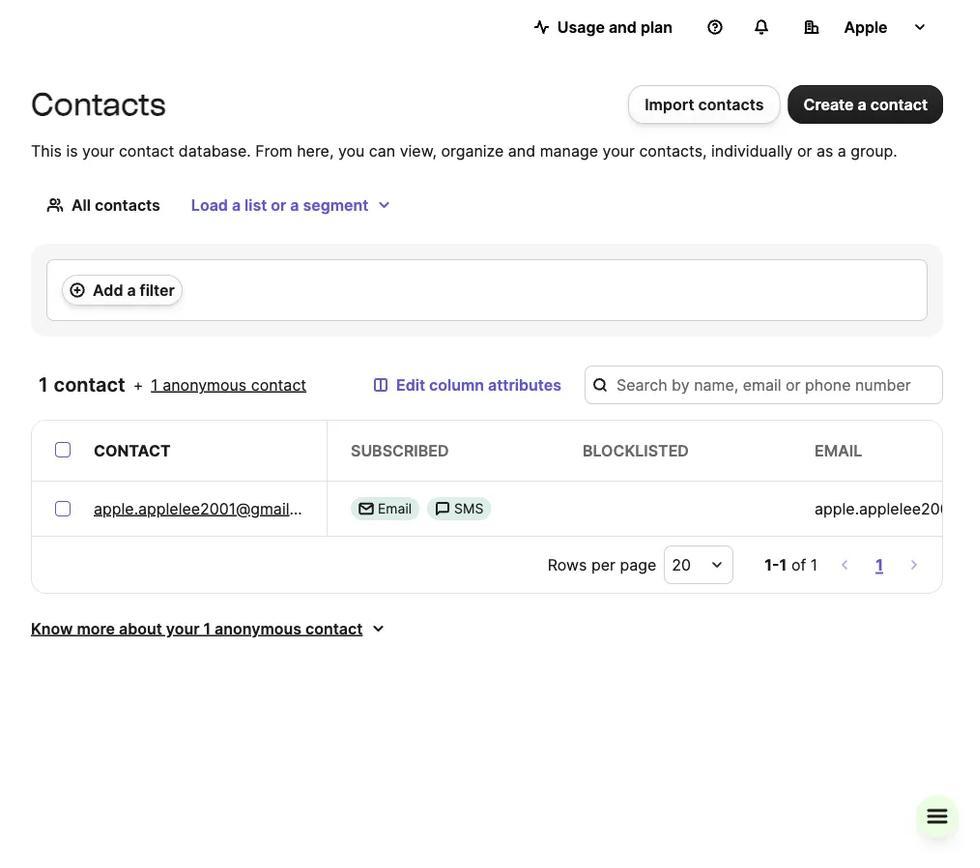 Task type: vqa. For each thing, say whether or not it's contained in the screenshot.
1 in the button
yes



Task type: locate. For each thing, give the bounding box(es) containing it.
contact inside 1 contact + 1 anonymous contact
[[251, 375, 307, 394]]

add
[[93, 280, 123, 299]]

all
[[72, 195, 91, 214]]

1 horizontal spatial your
[[166, 619, 200, 638]]

left___c25ys image left sms
[[435, 501, 451, 517]]

contact
[[94, 441, 171, 460]]

1 button
[[873, 551, 888, 578]]

or
[[798, 141, 813, 160], [271, 195, 287, 214]]

1 contact + 1 anonymous contact
[[39, 373, 307, 397]]

contacts right all
[[95, 195, 160, 214]]

2 left___c25ys image from the left
[[435, 501, 451, 517]]

apple.applelee2001@g
[[815, 499, 975, 518]]

edit column attributes
[[397, 375, 562, 394]]

left___c25ys image left email at bottom left
[[359, 501, 374, 517]]

1 vertical spatial anonymous
[[215, 619, 302, 638]]

1 horizontal spatial contacts
[[699, 95, 765, 114]]

0 vertical spatial or
[[798, 141, 813, 160]]

1 inside button
[[876, 555, 884, 574]]

1 vertical spatial contacts
[[95, 195, 160, 214]]

contacts up individually
[[699, 95, 765, 114]]

apple
[[845, 17, 889, 36]]

or inside button
[[271, 195, 287, 214]]

usage and plan
[[558, 17, 673, 36]]

0 vertical spatial and
[[609, 17, 637, 36]]

1 right about in the bottom of the page
[[204, 619, 211, 638]]

1 right +
[[151, 375, 158, 394]]

more
[[77, 619, 115, 638]]

a right add
[[127, 280, 136, 299]]

contacts for import contacts
[[699, 95, 765, 114]]

1 anonymous contact link
[[151, 373, 307, 397]]

apple button
[[789, 8, 944, 46]]

1 left +
[[39, 373, 49, 397]]

this is your contact database. from here, you can view, organize and manage your contacts, individually or as a group.
[[31, 141, 898, 160]]

blocklisted
[[583, 441, 690, 460]]

20
[[672, 555, 692, 574]]

load a list or a segment
[[191, 195, 369, 214]]

0 horizontal spatial or
[[271, 195, 287, 214]]

1 left of
[[780, 555, 788, 574]]

of
[[792, 555, 807, 574]]

a
[[858, 95, 867, 114], [838, 141, 847, 160], [232, 195, 241, 214], [290, 195, 299, 214], [127, 280, 136, 299]]

a for add a filter
[[127, 280, 136, 299]]

a right as
[[838, 141, 847, 160]]

0 horizontal spatial your
[[82, 141, 115, 160]]

1 down 'apple.applelee2001@g'
[[876, 555, 884, 574]]

anonymous
[[163, 375, 247, 394], [215, 619, 302, 638]]

load a list or a segment button
[[176, 186, 408, 224]]

and
[[609, 17, 637, 36], [509, 141, 536, 160]]

and inside usage and plan button
[[609, 17, 637, 36]]

or left as
[[798, 141, 813, 160]]

0 vertical spatial contacts
[[699, 95, 765, 114]]

contact
[[871, 95, 929, 114], [119, 141, 174, 160], [54, 373, 125, 397], [251, 375, 307, 394], [306, 619, 363, 638]]

a for load a list or a segment
[[232, 195, 241, 214]]

and left plan
[[609, 17, 637, 36]]

1-1 of 1
[[765, 555, 818, 574]]

contacts inside button
[[699, 95, 765, 114]]

know more about your 1 anonymous contact
[[31, 619, 363, 638]]

organize
[[441, 141, 504, 160]]

per
[[592, 555, 616, 574]]

or right list
[[271, 195, 287, 214]]

contacts
[[699, 95, 765, 114], [95, 195, 160, 214]]

0 horizontal spatial and
[[509, 141, 536, 160]]

1
[[39, 373, 49, 397], [151, 375, 158, 394], [780, 555, 788, 574], [811, 555, 818, 574], [876, 555, 884, 574], [204, 619, 211, 638]]

1 horizontal spatial and
[[609, 17, 637, 36]]

a right list
[[290, 195, 299, 214]]

apple.applelee2001@gmail.com
[[94, 499, 325, 518]]

1 vertical spatial or
[[271, 195, 287, 214]]

your
[[82, 141, 115, 160], [603, 141, 635, 160], [166, 619, 200, 638]]

0 horizontal spatial left___c25ys image
[[359, 501, 374, 517]]

1 horizontal spatial or
[[798, 141, 813, 160]]

1 horizontal spatial left___c25ys image
[[435, 501, 451, 517]]

your right is
[[82, 141, 115, 160]]

your right manage
[[603, 141, 635, 160]]

create a contact button
[[789, 85, 944, 124]]

a right create at top
[[858, 95, 867, 114]]

left___c25ys image
[[359, 501, 374, 517], [435, 501, 451, 517]]

and left manage
[[509, 141, 536, 160]]

1 left___c25ys image from the left
[[359, 501, 374, 517]]

create a contact
[[804, 95, 929, 114]]

a left list
[[232, 195, 241, 214]]

your right about in the bottom of the page
[[166, 619, 200, 638]]

edit
[[397, 375, 426, 394]]

0 vertical spatial anonymous
[[163, 375, 247, 394]]

Search by name, email or phone number search field
[[585, 366, 944, 404]]

1 right of
[[811, 555, 818, 574]]

0 horizontal spatial contacts
[[95, 195, 160, 214]]



Task type: describe. For each thing, give the bounding box(es) containing it.
create
[[804, 95, 855, 114]]

all contacts
[[72, 195, 160, 214]]

know
[[31, 619, 73, 638]]

individually
[[712, 141, 794, 160]]

20 button
[[665, 546, 734, 584]]

import contacts
[[645, 95, 765, 114]]

column
[[430, 375, 485, 394]]

contact inside know more about your 1 anonymous contact link
[[306, 619, 363, 638]]

manage
[[540, 141, 599, 160]]

you
[[338, 141, 365, 160]]

view,
[[400, 141, 437, 160]]

as
[[817, 141, 834, 160]]

rows
[[548, 555, 587, 574]]

add a filter button
[[62, 275, 183, 306]]

page
[[620, 555, 657, 574]]

edit column attributes button
[[358, 366, 577, 404]]

contacts,
[[640, 141, 708, 160]]

here,
[[297, 141, 334, 160]]

this
[[31, 141, 62, 160]]

usage
[[558, 17, 605, 36]]

group.
[[851, 141, 898, 160]]

email
[[815, 441, 863, 460]]

1 inside 1 contact + 1 anonymous contact
[[151, 375, 158, 394]]

know more about your 1 anonymous contact link
[[31, 617, 386, 640]]

left___c25ys image for sms
[[435, 501, 451, 517]]

2 horizontal spatial your
[[603, 141, 635, 160]]

attributes
[[488, 375, 562, 394]]

contacts
[[31, 86, 166, 123]]

plan
[[641, 17, 673, 36]]

from
[[256, 141, 293, 160]]

contacts for all contacts
[[95, 195, 160, 214]]

usage and plan button
[[519, 8, 689, 46]]

import
[[645, 95, 695, 114]]

left___c25ys image for email
[[359, 501, 374, 517]]

import contacts button
[[629, 85, 781, 124]]

list
[[245, 195, 267, 214]]

segment
[[303, 195, 369, 214]]

contact inside create a contact button
[[871, 95, 929, 114]]

about
[[119, 619, 162, 638]]

a for create a contact
[[858, 95, 867, 114]]

sms
[[455, 501, 484, 517]]

filter
[[140, 280, 175, 299]]

can
[[369, 141, 396, 160]]

subscribed
[[351, 441, 449, 460]]

is
[[66, 141, 78, 160]]

+
[[133, 375, 143, 394]]

1-
[[765, 555, 780, 574]]

email
[[378, 501, 412, 517]]

apple.applelee2001@gmail.com link
[[94, 497, 325, 520]]

add a filter
[[93, 280, 175, 299]]

database.
[[179, 141, 251, 160]]

anonymous inside 1 contact + 1 anonymous contact
[[163, 375, 247, 394]]

1 vertical spatial and
[[509, 141, 536, 160]]

rows per page
[[548, 555, 657, 574]]

load
[[191, 195, 228, 214]]



